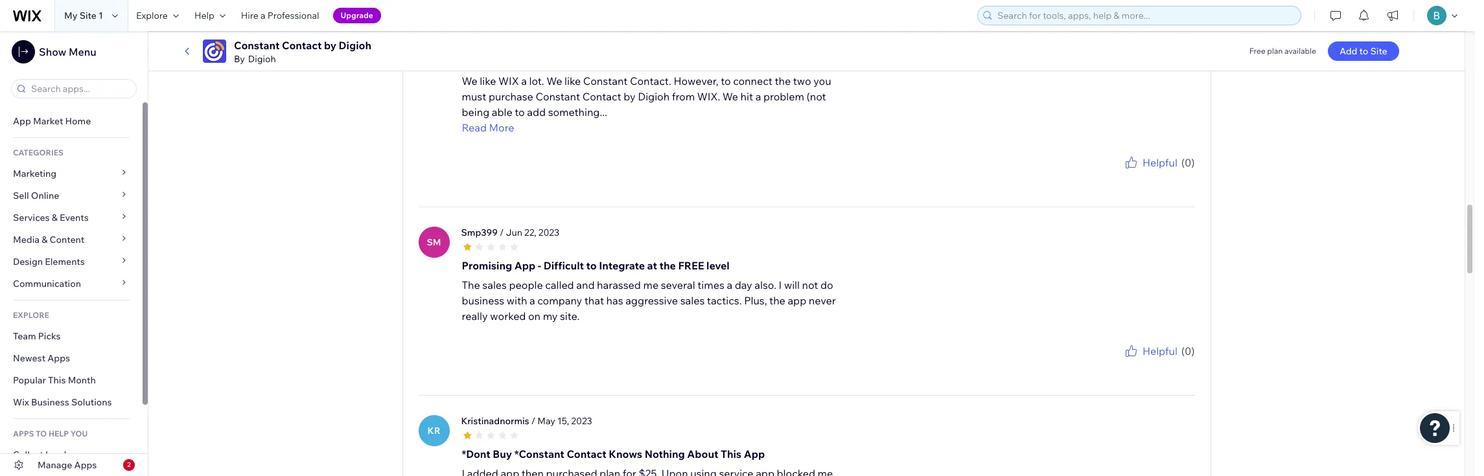 Task type: locate. For each thing, give the bounding box(es) containing it.
2 horizontal spatial digioh
[[638, 90, 670, 103]]

2 thank from the top
[[1092, 359, 1115, 369]]

feedback for we like wix a lot. we like constant contact. however, to connect the two you must purchase constant contact by digioh from wix. we hit a problem (not being able to add something... read more
[[1161, 170, 1195, 180]]

& for events
[[52, 212, 58, 224]]

the
[[775, 74, 791, 87], [660, 259, 676, 272], [770, 294, 786, 307]]

/ left aug on the left of page
[[544, 22, 548, 34]]

0 vertical spatial apps
[[47, 353, 70, 364]]

1 feedback from the top
[[1161, 170, 1195, 180]]

your for promising app  - difficult to integrate at the free level the sales people called and harassed me several times a day also. i will not do business with a company that has aggressive sales tactics. plus, the app never really worked on my site.
[[1143, 359, 1159, 369]]

0 vertical spatial this
[[48, 375, 66, 386]]

kristinadnormis
[[461, 415, 529, 427]]

by inside the we like wix a lot. we like constant contact. however, to connect the two you must purchase constant contact by digioh from wix. we hit a problem (not being able to add something... read more
[[624, 90, 636, 103]]

digioh inside the we like wix a lot. we like constant contact. however, to connect the two you must purchase constant contact by digioh from wix. we hit a problem (not being able to add something... read more
[[638, 90, 670, 103]]

apps
[[47, 353, 70, 364], [74, 460, 97, 471]]

1 vertical spatial feedback
[[1161, 359, 1195, 369]]

a right "with"
[[530, 294, 535, 307]]

2 helpful from the top
[[1143, 345, 1178, 358]]

15,
[[558, 415, 569, 427]]

sales
[[483, 279, 507, 291], [680, 294, 705, 307]]

0 horizontal spatial constant
[[234, 39, 280, 52]]

2 feedback from the top
[[1161, 359, 1195, 369]]

0 vertical spatial app
[[13, 115, 31, 127]]

marketing
[[13, 168, 57, 180]]

1 vertical spatial site
[[1371, 45, 1388, 57]]

that
[[585, 294, 604, 307]]

the down the i
[[770, 294, 786, 307]]

constant
[[234, 39, 280, 52], [583, 74, 628, 87], [536, 90, 580, 103]]

0 vertical spatial thank you for your feedback
[[1092, 170, 1195, 180]]

2023 for integrate
[[539, 227, 560, 238]]

2 helpful button from the top
[[1123, 343, 1178, 359]]

2 like from the left
[[565, 74, 581, 87]]

/
[[544, 22, 548, 34], [500, 227, 504, 238], [531, 415, 536, 427]]

by inside constant contact by digioh by digioh
[[324, 39, 336, 52]]

for for promising app  - difficult to integrate at the free level the sales people called and harassed me several times a day also. i will not do business with a company that has aggressive sales tactics. plus, the app never really worked on my site.
[[1131, 359, 1142, 369]]

site left the 1
[[80, 10, 97, 21]]

(0) for we like wix a lot. we like constant contact. however, to connect the two you must purchase constant contact by digioh from wix. we hit a problem (not being able to add something... read more
[[1182, 156, 1195, 169]]

1 vertical spatial contact
[[583, 90, 621, 103]]

0 vertical spatial &
[[52, 212, 58, 224]]

villagers4veterans
[[461, 22, 542, 34]]

contact inside constant contact by digioh by digioh
[[282, 39, 322, 52]]

this right about
[[721, 448, 742, 461]]

0 vertical spatial (0)
[[1182, 156, 1195, 169]]

2 vertical spatial /
[[531, 415, 536, 427]]

manage
[[38, 460, 72, 471]]

0 horizontal spatial sales
[[483, 279, 507, 291]]

we right lot.
[[547, 74, 562, 87]]

helpful for we like wix a lot. we like constant contact. however, to connect the two you must purchase constant contact by digioh from wix. we hit a problem (not being able to add something... read more
[[1143, 156, 1178, 169]]

apps right leads
[[74, 460, 97, 471]]

popular this month
[[13, 375, 96, 386]]

2 horizontal spatial /
[[544, 22, 548, 34]]

0 vertical spatial your
[[1143, 170, 1159, 180]]

2 vertical spatial app
[[744, 448, 765, 461]]

app left the -
[[515, 259, 536, 272]]

sell online link
[[0, 185, 143, 207]]

add
[[527, 105, 546, 118]]

to right add
[[1360, 45, 1369, 57]]

0 vertical spatial you
[[814, 74, 832, 87]]

thank you for your feedback for we like wix a lot. we like constant contact. however, to connect the two you must purchase constant contact by digioh from wix. we hit a problem (not being able to add something... read more
[[1092, 170, 1195, 180]]

Search for tools, apps, help & more... field
[[994, 6, 1297, 25]]

1 helpful button from the top
[[1123, 155, 1178, 170]]

upgrade
[[341, 10, 373, 20]]

2 (0) from the top
[[1182, 345, 1195, 358]]

app market home link
[[0, 110, 143, 132]]

1 vertical spatial helpful button
[[1123, 343, 1178, 359]]

1 vertical spatial your
[[1143, 359, 1159, 369]]

1 horizontal spatial sales
[[680, 294, 705, 307]]

not
[[802, 279, 818, 291]]

a right hire
[[261, 10, 266, 21]]

help button
[[187, 0, 233, 31]]

1 vertical spatial thank you for your feedback
[[1092, 359, 1195, 369]]

0 vertical spatial for
[[1131, 170, 1142, 180]]

2023 right 18,
[[583, 22, 604, 34]]

0 vertical spatial the
[[775, 74, 791, 87]]

you inside the we like wix a lot. we like constant contact. however, to connect the two you must purchase constant contact by digioh from wix. we hit a problem (not being able to add something... read more
[[814, 74, 832, 87]]

my
[[64, 10, 77, 21]]

site
[[80, 10, 97, 21], [1371, 45, 1388, 57]]

collect
[[13, 449, 43, 461]]

1 horizontal spatial like
[[565, 74, 581, 87]]

thank
[[1092, 170, 1115, 180], [1092, 359, 1115, 369]]

0 horizontal spatial apps
[[47, 353, 70, 364]]

feedback for promising app  - difficult to integrate at the free level the sales people called and harassed me several times a day also. i will not do business with a company that has aggressive sales tactics. plus, the app never really worked on my site.
[[1161, 359, 1195, 369]]

(0)
[[1182, 156, 1195, 169], [1182, 345, 1195, 358]]

a left lot.
[[521, 74, 527, 87]]

explore
[[13, 311, 49, 320]]

1 horizontal spatial constant
[[536, 90, 580, 103]]

0 vertical spatial constant
[[234, 39, 280, 52]]

month
[[68, 375, 96, 386]]

1 vertical spatial thank
[[1092, 359, 1115, 369]]

2023 right 15,
[[571, 415, 592, 427]]

being
[[462, 105, 490, 118]]

from
[[672, 90, 695, 103]]

Search apps... field
[[27, 80, 132, 98]]

content
[[50, 234, 84, 246]]

1 horizontal spatial digioh
[[339, 39, 372, 52]]

1 like from the left
[[480, 74, 496, 87]]

to left add
[[515, 105, 525, 118]]

helpful button for we like wix a lot. we like constant contact. however, to connect the two you must purchase constant contact by digioh from wix. we hit a problem (not being able to add something... read more
[[1123, 155, 1178, 170]]

1 vertical spatial apps
[[74, 460, 97, 471]]

2 for from the top
[[1131, 359, 1142, 369]]

0 vertical spatial helpful
[[1143, 156, 1178, 169]]

like up something... at the top of the page
[[565, 74, 581, 87]]

services & events
[[13, 212, 89, 224]]

read
[[462, 121, 487, 134]]

2 vertical spatial you
[[1116, 359, 1130, 369]]

collect leads link
[[0, 444, 143, 466]]

0 horizontal spatial this
[[48, 375, 66, 386]]

for
[[1131, 170, 1142, 180], [1131, 359, 1142, 369]]

apps to help you
[[13, 429, 88, 439]]

1 vertical spatial &
[[42, 234, 48, 246]]

1 horizontal spatial &
[[52, 212, 58, 224]]

i
[[779, 279, 782, 291]]

1 vertical spatial constant
[[583, 74, 628, 87]]

site right add
[[1371, 45, 1388, 57]]

constant inside constant contact by digioh by digioh
[[234, 39, 280, 52]]

services
[[13, 212, 50, 224]]

sales down 'several'
[[680, 294, 705, 307]]

by down upgrade "button"
[[324, 39, 336, 52]]

0 horizontal spatial app
[[13, 115, 31, 127]]

your for we like wix a lot. we like constant contact. however, to connect the two you must purchase constant contact by digioh from wix. we hit a problem (not being able to add something... read more
[[1143, 170, 1159, 180]]

2 thank you for your feedback from the top
[[1092, 359, 1195, 369]]

plus,
[[744, 294, 767, 307]]

online
[[31, 190, 59, 202]]

1 horizontal spatial this
[[721, 448, 742, 461]]

the up problem in the right of the page
[[775, 74, 791, 87]]

services & events link
[[0, 207, 143, 229]]

0 vertical spatial helpful button
[[1123, 155, 1178, 170]]

0 vertical spatial site
[[80, 10, 97, 21]]

1 vertical spatial helpful
[[1143, 345, 1178, 358]]

helpful button
[[1123, 155, 1178, 170], [1123, 343, 1178, 359]]

helpful button for promising app  - difficult to integrate at the free level the sales people called and harassed me several times a day also. i will not do business with a company that has aggressive sales tactics. plus, the app never really worked on my site.
[[1123, 343, 1178, 359]]

contact up something... at the top of the page
[[583, 90, 621, 103]]

1 thank from the top
[[1092, 170, 1115, 180]]

constant contact by digioh by digioh
[[234, 39, 372, 65]]

like
[[480, 74, 496, 87], [565, 74, 581, 87]]

media & content link
[[0, 229, 143, 251]]

0 horizontal spatial /
[[500, 227, 504, 238]]

connect
[[733, 74, 773, 87]]

helpful for promising app  - difficult to integrate at the free level the sales people called and harassed me several times a day also. i will not do business with a company that has aggressive sales tactics. plus, the app never really worked on my site.
[[1143, 345, 1178, 358]]

available
[[1285, 46, 1317, 56]]

to up and
[[586, 259, 597, 272]]

1 vertical spatial app
[[515, 259, 536, 272]]

to inside promising app  - difficult to integrate at the free level the sales people called and harassed me several times a day also. i will not do business with a company that has aggressive sales tactics. plus, the app never really worked on my site.
[[586, 259, 597, 272]]

0 horizontal spatial like
[[480, 74, 496, 87]]

we left hit
[[723, 90, 738, 103]]

/ for -
[[500, 227, 504, 238]]

worked
[[490, 310, 526, 323]]

on
[[528, 310, 541, 323]]

digioh down upgrade "button"
[[339, 39, 372, 52]]

2023 right 22,
[[539, 227, 560, 238]]

contact
[[282, 39, 322, 52], [583, 90, 621, 103], [567, 448, 607, 461]]

-
[[538, 259, 541, 272]]

contact left 'knows'
[[567, 448, 607, 461]]

contact down professional
[[282, 39, 322, 52]]

1 vertical spatial you
[[1116, 170, 1130, 180]]

0 vertical spatial /
[[544, 22, 548, 34]]

the right at
[[660, 259, 676, 272]]

0 vertical spatial thank
[[1092, 170, 1115, 180]]

0 horizontal spatial &
[[42, 234, 48, 246]]

business
[[462, 294, 504, 307]]

digioh down contact.
[[638, 90, 670, 103]]

buy
[[493, 448, 512, 461]]

2 your from the top
[[1143, 359, 1159, 369]]

1 vertical spatial (0)
[[1182, 345, 1195, 358]]

1 vertical spatial for
[[1131, 359, 1142, 369]]

add to site button
[[1328, 41, 1399, 61]]

you for promising app  - difficult to integrate at the free level the sales people called and harassed me several times a day also. i will not do business with a company that has aggressive sales tactics. plus, the app never really worked on my site.
[[1116, 359, 1130, 369]]

sales up business on the bottom left of the page
[[483, 279, 507, 291]]

apps up popular this month
[[47, 353, 70, 364]]

newest
[[13, 353, 45, 364]]

free
[[678, 259, 704, 272]]

show
[[39, 45, 66, 58]]

2023 for we
[[583, 22, 604, 34]]

1 horizontal spatial app
[[515, 259, 536, 272]]

1 vertical spatial the
[[660, 259, 676, 272]]

/ left jun at the left of the page
[[500, 227, 504, 238]]

1 thank you for your feedback from the top
[[1092, 170, 1195, 180]]

1 horizontal spatial apps
[[74, 460, 97, 471]]

& left events
[[52, 212, 58, 224]]

app left market
[[13, 115, 31, 127]]

digioh right by
[[248, 53, 276, 65]]

/ left may on the bottom
[[531, 415, 536, 427]]

1 vertical spatial digioh
[[248, 53, 276, 65]]

0 horizontal spatial we
[[462, 74, 478, 87]]

& right media
[[42, 234, 48, 246]]

1 for from the top
[[1131, 170, 1142, 180]]

helpful
[[1143, 156, 1178, 169], [1143, 345, 1178, 358]]

1 vertical spatial /
[[500, 227, 504, 238]]

communication link
[[0, 273, 143, 295]]

called
[[545, 279, 574, 291]]

1 vertical spatial sales
[[680, 294, 705, 307]]

1 horizontal spatial by
[[624, 90, 636, 103]]

1 horizontal spatial site
[[1371, 45, 1388, 57]]

this up 'wix business solutions'
[[48, 375, 66, 386]]

newest apps link
[[0, 347, 143, 370]]

0 vertical spatial contact
[[282, 39, 322, 52]]

(not
[[807, 90, 826, 103]]

0 vertical spatial 2023
[[583, 22, 604, 34]]

1 vertical spatial 2023
[[539, 227, 560, 238]]

with
[[507, 294, 527, 307]]

1 your from the top
[[1143, 170, 1159, 180]]

by down contact.
[[624, 90, 636, 103]]

we up must
[[462, 74, 478, 87]]

this
[[48, 375, 66, 386], [721, 448, 742, 461]]

1 vertical spatial by
[[624, 90, 636, 103]]

promising
[[462, 259, 512, 272]]

0 horizontal spatial by
[[324, 39, 336, 52]]

media & content
[[13, 234, 84, 246]]

app right about
[[744, 448, 765, 461]]

leads
[[45, 449, 71, 461]]

site inside button
[[1371, 45, 1388, 57]]

0 vertical spatial by
[[324, 39, 336, 52]]

app inside promising app  - difficult to integrate at the free level the sales people called and harassed me several times a day also. i will not do business with a company that has aggressive sales tactics. plus, the app never really worked on my site.
[[515, 259, 536, 272]]

1 helpful from the top
[[1143, 156, 1178, 169]]

smp399
[[461, 227, 498, 238]]

0 vertical spatial feedback
[[1161, 170, 1195, 180]]

sm
[[427, 236, 441, 248]]

promising app  - difficult to integrate at the free level the sales people called and harassed me several times a day also. i will not do business with a company that has aggressive sales tactics. plus, the app never really worked on my site.
[[462, 259, 836, 323]]

thank for we like wix a lot. we like constant contact. however, to connect the two you must purchase constant contact by digioh from wix. we hit a problem (not being able to add something... read more
[[1092, 170, 1115, 180]]

1 (0) from the top
[[1182, 156, 1195, 169]]

wix
[[13, 397, 29, 408]]

feedback
[[1161, 170, 1195, 180], [1161, 359, 1195, 369]]

this inside sidebar element
[[48, 375, 66, 386]]

apps for manage apps
[[74, 460, 97, 471]]

like left wix
[[480, 74, 496, 87]]

2 vertical spatial digioh
[[638, 90, 670, 103]]

you
[[814, 74, 832, 87], [1116, 170, 1130, 180], [1116, 359, 1130, 369]]

home
[[65, 115, 91, 127]]

2 horizontal spatial app
[[744, 448, 765, 461]]

apps for newest apps
[[47, 353, 70, 364]]

jun
[[506, 227, 522, 238]]



Task type: describe. For each thing, give the bounding box(es) containing it.
popular
[[13, 375, 46, 386]]

contact inside the we like wix a lot. we like constant contact. however, to connect the two you must purchase constant contact by digioh from wix. we hit a problem (not being able to add something... read more
[[583, 90, 621, 103]]

team picks
[[13, 331, 61, 342]]

events
[[60, 212, 89, 224]]

purchase
[[489, 90, 533, 103]]

more
[[489, 121, 514, 134]]

solutions
[[71, 397, 112, 408]]

*dont
[[462, 448, 491, 461]]

the inside the we like wix a lot. we like constant contact. however, to connect the two you must purchase constant contact by digioh from wix. we hit a problem (not being able to add something... read more
[[775, 74, 791, 87]]

categories
[[13, 148, 64, 158]]

upgrade button
[[333, 8, 381, 23]]

popular this month link
[[0, 370, 143, 392]]

help
[[49, 429, 69, 439]]

kristinadnormis / may 15, 2023
[[461, 415, 592, 427]]

level
[[707, 259, 730, 272]]

never
[[809, 294, 836, 307]]

harassed
[[597, 279, 641, 291]]

0 horizontal spatial site
[[80, 10, 97, 21]]

aggressive
[[626, 294, 678, 307]]

app
[[788, 294, 807, 307]]

design elements
[[13, 256, 85, 268]]

wix.
[[697, 90, 720, 103]]

me
[[643, 279, 659, 291]]

however,
[[674, 74, 719, 87]]

by
[[234, 53, 245, 65]]

market
[[33, 115, 63, 127]]

for for we like wix a lot. we like constant contact. however, to connect the two you must purchase constant contact by digioh from wix. we hit a problem (not being able to add something... read more
[[1131, 170, 1142, 180]]

may
[[538, 415, 556, 427]]

my site 1
[[64, 10, 103, 21]]

to left connect
[[721, 74, 731, 87]]

must
[[462, 90, 486, 103]]

0 vertical spatial sales
[[483, 279, 507, 291]]

manage apps
[[38, 460, 97, 471]]

2 vertical spatial 2023
[[571, 415, 592, 427]]

show menu
[[39, 45, 96, 58]]

wix
[[499, 74, 519, 87]]

explore
[[136, 10, 168, 21]]

2 horizontal spatial we
[[723, 90, 738, 103]]

& for content
[[42, 234, 48, 246]]

constant contact by digioh logo image
[[203, 40, 226, 63]]

app market home
[[13, 115, 91, 127]]

read more button
[[462, 120, 851, 135]]

vi
[[429, 32, 439, 44]]

1 vertical spatial this
[[721, 448, 742, 461]]

18,
[[569, 22, 581, 34]]

design
[[13, 256, 43, 268]]

picks
[[38, 331, 61, 342]]

business
[[31, 397, 69, 408]]

to inside button
[[1360, 45, 1369, 57]]

a left 'day'
[[727, 279, 733, 291]]

hire a professional
[[241, 10, 319, 21]]

wix business solutions
[[13, 397, 112, 408]]

to
[[36, 429, 47, 439]]

you for we like wix a lot. we like constant contact. however, to connect the two you must purchase constant contact by digioh from wix. we hit a problem (not being able to add something... read more
[[1116, 170, 1130, 180]]

collect leads
[[13, 449, 71, 461]]

2 horizontal spatial constant
[[583, 74, 628, 87]]

design elements link
[[0, 251, 143, 273]]

free
[[1250, 46, 1266, 56]]

2
[[127, 461, 131, 469]]

plan
[[1268, 46, 1283, 56]]

thank you for your feedback for promising app  - difficult to integrate at the free level the sales people called and harassed me several times a day also. i will not do business with a company that has aggressive sales tactics. plus, the app never really worked on my site.
[[1092, 359, 1195, 369]]

team picks link
[[0, 325, 143, 347]]

help
[[194, 10, 214, 21]]

menu
[[69, 45, 96, 58]]

2 vertical spatial contact
[[567, 448, 607, 461]]

smp399 / jun 22, 2023
[[461, 227, 560, 238]]

*dont buy *constant contact knows nothing about this app
[[462, 448, 765, 461]]

1 horizontal spatial /
[[531, 415, 536, 427]]

company
[[538, 294, 582, 307]]

22,
[[525, 227, 537, 238]]

communication
[[13, 278, 83, 290]]

a right hit
[[756, 90, 761, 103]]

newest apps
[[13, 353, 70, 364]]

something...
[[548, 105, 607, 118]]

0 horizontal spatial digioh
[[248, 53, 276, 65]]

sidebar element
[[0, 31, 148, 477]]

problem
[[764, 90, 805, 103]]

also.
[[755, 279, 777, 291]]

aug
[[550, 22, 567, 34]]

integrate
[[599, 259, 645, 272]]

show menu button
[[12, 40, 96, 64]]

thank for promising app  - difficult to integrate at the free level the sales people called and harassed me several times a day also. i will not do business with a company that has aggressive sales tactics. plus, the app never really worked on my site.
[[1092, 359, 1115, 369]]

nothing
[[645, 448, 685, 461]]

site.
[[560, 310, 580, 323]]

add
[[1340, 45, 1358, 57]]

really
[[462, 310, 488, 323]]

*constant
[[515, 448, 565, 461]]

times
[[698, 279, 725, 291]]

difficult
[[544, 259, 584, 272]]

media
[[13, 234, 40, 246]]

tactics.
[[707, 294, 742, 307]]

2 vertical spatial constant
[[536, 90, 580, 103]]

2 vertical spatial the
[[770, 294, 786, 307]]

free plan available
[[1250, 46, 1317, 56]]

1 horizontal spatial we
[[547, 74, 562, 87]]

people
[[509, 279, 543, 291]]

/ for wix
[[544, 22, 548, 34]]

able
[[492, 105, 513, 118]]

(0) for promising app  - difficult to integrate at the free level the sales people called and harassed me several times a day also. i will not do business with a company that has aggressive sales tactics. plus, the app never really worked on my site.
[[1182, 345, 1195, 358]]

0 vertical spatial digioh
[[339, 39, 372, 52]]

do
[[821, 279, 834, 291]]

app inside sidebar element
[[13, 115, 31, 127]]



Task type: vqa. For each thing, say whether or not it's contained in the screenshot.
Content &
yes



